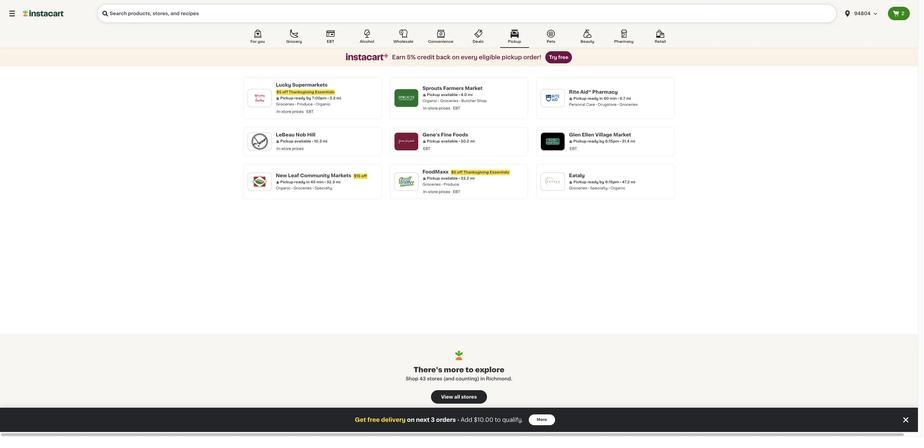 Task type: vqa. For each thing, say whether or not it's contained in the screenshot.
Wholly Guacamole Chunky Bowl Guacamole
no



Task type: describe. For each thing, give the bounding box(es) containing it.
groceries produce organic
[[276, 103, 331, 106]]

pickup for 31.4 mi
[[574, 140, 587, 143]]

groceries down pickup ready in 45 min on the left top of the page
[[294, 187, 312, 190]]

1 94804 button from the left
[[840, 4, 889, 23]]

view
[[441, 395, 454, 400]]

in-store prices
[[277, 147, 304, 151]]

every
[[461, 55, 478, 60]]

rite
[[570, 90, 580, 95]]

1 specialty from the left
[[315, 187, 332, 190]]

43
[[420, 377, 426, 382]]

for
[[251, 40, 257, 44]]

pickup for 10.3 mi
[[281, 140, 294, 143]]

10.3 mi
[[314, 140, 328, 143]]

pickup
[[502, 55, 522, 60]]

back
[[436, 55, 451, 60]]

view all stores link
[[431, 391, 487, 404]]

pickup for 30.2 mi
[[427, 140, 440, 143]]

treatment tracker modal dialog
[[0, 408, 919, 433]]

grocery button
[[280, 28, 309, 48]]

pickup button
[[500, 28, 530, 48]]

to inside get free delivery on next 3 orders • add $10.00 to qualify.
[[495, 418, 501, 423]]

more
[[444, 367, 464, 374]]

•
[[458, 418, 460, 423]]

more button
[[529, 415, 556, 426]]

sprouts farmers market logo image
[[398, 89, 415, 107]]

gene's fine foods logo image
[[398, 133, 415, 151]]

pickup available for farmers
[[427, 93, 458, 97]]

gene's fine foods
[[423, 133, 469, 137]]

by for glen ellen village market
[[600, 140, 605, 143]]

pickup available for nob
[[281, 140, 311, 143]]

31.4
[[623, 140, 630, 143]]

0 horizontal spatial market
[[465, 86, 483, 91]]

off inside foodmaxx $5 off thanksgiving essentials
[[457, 171, 463, 175]]

care
[[587, 103, 596, 107]]

prices down lebeau nob hill
[[292, 147, 304, 151]]

ready for rite aid® pharmacy
[[588, 97, 599, 101]]

94804
[[855, 11, 871, 16]]

1 horizontal spatial shop
[[477, 99, 487, 103]]

foodmaxx $5 off thanksgiving essentials
[[423, 170, 510, 175]]

available up groceries produce
[[441, 177, 458, 181]]

10.3
[[314, 140, 322, 143]]

nob
[[296, 133, 306, 137]]

gene's
[[423, 133, 440, 137]]

personal care drugstore groceries
[[570, 103, 638, 107]]

pickup ready by 7:00pm
[[281, 97, 327, 100]]

produce for groceries produce organic
[[297, 103, 313, 106]]

2
[[902, 11, 905, 16]]

mi for rite aid® pharmacy
[[627, 97, 632, 101]]

you
[[258, 40, 265, 44]]

supermarkets
[[293, 83, 328, 87]]

new leaf community markets logo image
[[251, 173, 269, 191]]

alcohol button
[[353, 28, 382, 48]]

$10.00
[[474, 418, 494, 423]]

there's more to explore shop 43 stores (and counting) in richmond.
[[406, 367, 513, 382]]

rite aid® pharmacy logo image
[[545, 89, 562, 107]]

4.0
[[461, 93, 467, 97]]

earn 5% credit back on every eligible pickup order!
[[392, 55, 542, 60]]

6:15pm for eataly
[[606, 181, 620, 184]]

ebt button
[[316, 28, 345, 48]]

deals button
[[464, 28, 493, 48]]

mi for gene's fine foods
[[471, 140, 475, 143]]

6.7 mi
[[620, 97, 632, 101]]

hill
[[307, 133, 316, 137]]

pickup inside pickup button
[[508, 40, 522, 44]]

store for 4.0 mi
[[429, 107, 438, 110]]

3
[[431, 418, 435, 423]]

to inside there's more to explore shop 43 stores (and counting) in richmond.
[[466, 367, 474, 374]]

in-store prices ebt for lucky supermarkets
[[277, 110, 314, 114]]

lucky
[[276, 83, 291, 87]]

on inside get free delivery on next 3 orders • add $10.00 to qualify.
[[407, 418, 415, 423]]

mi for sprouts farmers market
[[468, 93, 473, 97]]

markets
[[331, 174, 352, 178]]

view all stores button
[[431, 391, 487, 404]]

pickup ready by 6:15pm for glen ellen village market
[[574, 140, 620, 143]]

add
[[461, 418, 473, 423]]

qualify.
[[503, 418, 524, 423]]

mi for lebeau nob hill
[[323, 140, 328, 143]]

$5 inside foodmaxx $5 off thanksgiving essentials
[[452, 171, 457, 175]]

ready for eataly
[[588, 181, 599, 184]]

pharmacy button
[[610, 28, 639, 48]]

organic groceries specialty
[[276, 187, 332, 190]]

available for nob
[[295, 140, 311, 143]]

free for get
[[368, 418, 380, 423]]

6:15pm for glen ellen village market
[[606, 140, 620, 143]]

ready up groceries produce organic on the top
[[295, 97, 306, 100]]

pets button
[[537, 28, 566, 48]]

47.2 mi
[[623, 181, 636, 184]]

min for pickup ready in 45 min
[[317, 181, 324, 184]]

lebeau
[[276, 133, 295, 137]]

aid®
[[581, 90, 592, 95]]

all
[[455, 395, 460, 400]]

earn
[[392, 55, 406, 60]]

eataly logo image
[[545, 173, 562, 191]]

3.2 mi
[[330, 97, 341, 100]]

groceries down pickup ready by 7:00pm
[[276, 103, 294, 106]]

30.2 mi
[[461, 140, 475, 143]]

shop categories tab list
[[243, 28, 675, 48]]

lucky supermarkets $5 off thanksgiving essentials
[[276, 83, 335, 94]]

lebeau nob hill
[[276, 133, 316, 137]]

2 94804 button from the left
[[844, 4, 885, 23]]

next
[[416, 418, 430, 423]]

32.3
[[327, 181, 335, 184]]

3.2
[[330, 97, 336, 100]]

organic groceries butcher shop
[[423, 99, 487, 103]]

community
[[300, 174, 330, 178]]

rite aid® pharmacy
[[570, 90, 618, 95]]

organic down new
[[276, 187, 291, 190]]

in- down lebeau
[[277, 147, 282, 151]]

pharmacy inside button
[[615, 40, 634, 44]]

$15
[[354, 175, 361, 178]]

pickup ready in 45 min
[[281, 181, 324, 184]]

mi right 33.2
[[470, 177, 475, 181]]

for you
[[251, 40, 265, 44]]

available for farmers
[[441, 93, 458, 97]]

0 vertical spatial by
[[306, 97, 311, 100]]

47.2
[[623, 181, 630, 184]]

in- for 4.0 mi
[[424, 107, 429, 110]]

glen ellen village market
[[570, 133, 632, 137]]

grocery
[[286, 40, 302, 44]]

organic down 7:00pm at the left top of page
[[316, 103, 331, 106]]

glen
[[570, 133, 581, 137]]

credit
[[418, 55, 435, 60]]

45
[[311, 181, 316, 184]]

groceries down "eataly"
[[570, 187, 588, 190]]

32.3 mi
[[327, 181, 341, 184]]

village
[[596, 133, 613, 137]]

order!
[[524, 55, 542, 60]]

thanksgiving inside foodmaxx $5 off thanksgiving essentials
[[464, 171, 489, 175]]

pickup for 4.0 mi
[[427, 93, 440, 97]]

2 button
[[889, 7, 911, 20]]



Task type: locate. For each thing, give the bounding box(es) containing it.
2 specialty from the left
[[591, 187, 608, 190]]

1 vertical spatial $5
[[452, 171, 457, 175]]

1 horizontal spatial $5
[[452, 171, 457, 175]]

pickup down the lucky
[[281, 97, 294, 100]]

store for 33.2 mi
[[429, 190, 438, 194]]

min right 60
[[610, 97, 617, 101]]

in-store prices ebt down groceries produce
[[424, 190, 461, 194]]

0 vertical spatial in
[[600, 97, 603, 101]]

60
[[604, 97, 609, 101]]

by up groceries specialty organic
[[600, 181, 605, 184]]

available down fine
[[441, 140, 458, 143]]

there's
[[414, 367, 443, 374]]

market
[[465, 86, 483, 91], [614, 133, 632, 137]]

1 horizontal spatial thanksgiving
[[464, 171, 489, 175]]

5%
[[407, 55, 416, 60]]

try
[[550, 55, 558, 60]]

stores
[[427, 377, 443, 382], [462, 395, 477, 400]]

stores inside 'view all stores' button
[[462, 395, 477, 400]]

wholesale
[[394, 40, 414, 44]]

pickup down "gene's"
[[427, 140, 440, 143]]

off inside lucky supermarkets $5 off thanksgiving essentials
[[283, 90, 288, 94]]

new
[[276, 174, 287, 178]]

2 horizontal spatial in
[[600, 97, 603, 101]]

foods
[[453, 133, 469, 137]]

1 6:15pm from the top
[[606, 140, 620, 143]]

pickup available down sprouts
[[427, 93, 458, 97]]

thanksgiving
[[289, 90, 314, 94], [464, 171, 489, 175]]

produce down foodmaxx $5 off thanksgiving essentials
[[444, 183, 460, 187]]

off down the lucky
[[283, 90, 288, 94]]

retail button
[[646, 28, 675, 48]]

pickup for 47.2 mi
[[574, 181, 587, 184]]

thanksgiving up 33.2 mi
[[464, 171, 489, 175]]

eligible
[[479, 55, 501, 60]]

pickup for 3.2 mi
[[281, 97, 294, 100]]

mi for glen ellen village market
[[631, 140, 636, 143]]

pickup for 32.3 mi
[[281, 181, 294, 184]]

groceries down 6.7 mi
[[620, 103, 638, 107]]

ready up organic groceries specialty
[[295, 181, 306, 184]]

deals
[[473, 40, 484, 44]]

0 horizontal spatial in
[[306, 181, 310, 184]]

0 horizontal spatial stores
[[427, 377, 443, 382]]

pickup down foodmaxx
[[427, 177, 440, 181]]

pickup down new
[[281, 181, 294, 184]]

in-store prices ebt for foodmaxx
[[424, 190, 461, 194]]

0 vertical spatial min
[[610, 97, 617, 101]]

foodmaxx logo image
[[398, 173, 415, 191]]

1 horizontal spatial free
[[559, 55, 569, 60]]

1 vertical spatial free
[[368, 418, 380, 423]]

mi right 47.2
[[631, 181, 636, 184]]

convenience button
[[426, 28, 457, 48]]

prices for 33.2 mi
[[439, 190, 451, 194]]

ready down ellen
[[588, 140, 599, 143]]

0 horizontal spatial $5
[[277, 90, 282, 94]]

pickup for 6.7 mi
[[574, 97, 587, 101]]

pickup up pickup
[[508, 40, 522, 44]]

0 vertical spatial 6:15pm
[[606, 140, 620, 143]]

33.2
[[461, 177, 469, 181]]

pickup for 33.2 mi
[[427, 177, 440, 181]]

groceries
[[441, 99, 459, 103], [276, 103, 294, 106], [620, 103, 638, 107], [423, 183, 441, 187], [294, 187, 312, 190], [570, 187, 588, 190]]

fine
[[441, 133, 452, 137]]

pickup down "eataly"
[[574, 181, 587, 184]]

1 horizontal spatial in
[[481, 377, 485, 382]]

in for 45
[[306, 181, 310, 184]]

mi for eataly
[[631, 181, 636, 184]]

free for try
[[559, 55, 569, 60]]

30.2
[[461, 140, 470, 143]]

1 horizontal spatial produce
[[444, 183, 460, 187]]

thanksgiving inside lucky supermarkets $5 off thanksgiving essentials
[[289, 90, 314, 94]]

store down groceries produce organic on the top
[[282, 110, 291, 114]]

0 vertical spatial thanksgiving
[[289, 90, 314, 94]]

thanksgiving up pickup ready by 7:00pm
[[289, 90, 314, 94]]

mi right the 3.2
[[337, 97, 341, 100]]

glen ellen village market logo image
[[545, 133, 562, 151]]

off right the $15 at the top of the page
[[362, 175, 367, 178]]

0 vertical spatial on
[[452, 55, 460, 60]]

shop inside there's more to explore shop 43 stores (and counting) in richmond.
[[406, 377, 419, 382]]

shop left '43'
[[406, 377, 419, 382]]

ready up care at the top
[[588, 97, 599, 101]]

ebt inside button
[[327, 40, 335, 44]]

Search field
[[97, 4, 837, 23]]

6.7
[[620, 97, 626, 101]]

on right the 'back'
[[452, 55, 460, 60]]

by for eataly
[[600, 181, 605, 184]]

ready for glen ellen village market
[[588, 140, 599, 143]]

eataly
[[570, 174, 585, 178]]

lucky supermarkets logo image
[[251, 89, 269, 107]]

pickup down lebeau
[[281, 140, 294, 143]]

1 vertical spatial thanksgiving
[[464, 171, 489, 175]]

to up counting)
[[466, 367, 474, 374]]

0 horizontal spatial to
[[466, 367, 474, 374]]

store for 3.2 mi
[[282, 110, 291, 114]]

free right try
[[559, 55, 569, 60]]

0 vertical spatial pharmacy
[[615, 40, 634, 44]]

butcher
[[462, 99, 476, 103]]

organic down 47.2
[[611, 187, 626, 190]]

in-store prices ebt
[[424, 107, 461, 110], [277, 110, 314, 114], [424, 190, 461, 194]]

prices down organic groceries butcher shop
[[439, 107, 451, 110]]

1 vertical spatial by
[[600, 140, 605, 143]]

by down glen ellen village market
[[600, 140, 605, 143]]

1 horizontal spatial min
[[610, 97, 617, 101]]

in-store prices ebt down groceries produce organic on the top
[[277, 110, 314, 114]]

0 horizontal spatial off
[[283, 90, 288, 94]]

0 horizontal spatial essentials
[[315, 90, 335, 94]]

in- down sprouts
[[424, 107, 429, 110]]

stores down there's
[[427, 377, 443, 382]]

in
[[600, 97, 603, 101], [306, 181, 310, 184], [481, 377, 485, 382]]

2 vertical spatial in
[[481, 377, 485, 382]]

1 pickup ready by 6:15pm from the top
[[574, 140, 620, 143]]

view all stores
[[441, 395, 477, 400]]

ready
[[295, 97, 306, 100], [588, 97, 599, 101], [588, 140, 599, 143], [295, 181, 306, 184], [588, 181, 599, 184]]

stores inside there's more to explore shop 43 stores (and counting) in richmond.
[[427, 377, 443, 382]]

mi right 6.7
[[627, 97, 632, 101]]

1 vertical spatial to
[[495, 418, 501, 423]]

1 vertical spatial 6:15pm
[[606, 181, 620, 184]]

1 vertical spatial pickup ready by 6:15pm
[[574, 181, 620, 184]]

min down new leaf community markets $15 off
[[317, 181, 324, 184]]

for you button
[[243, 28, 272, 48]]

6:15pm down village
[[606, 140, 620, 143]]

prices for 3.2 mi
[[292, 110, 304, 114]]

0 vertical spatial shop
[[477, 99, 487, 103]]

mi right 31.4
[[631, 140, 636, 143]]

organic down sprouts
[[423, 99, 438, 103]]

groceries down foodmaxx
[[423, 183, 441, 187]]

0 horizontal spatial on
[[407, 418, 415, 423]]

get
[[355, 418, 366, 423]]

beauty
[[581, 40, 595, 44]]

(and
[[444, 377, 455, 382]]

beauty button
[[573, 28, 602, 48]]

0 horizontal spatial thanksgiving
[[289, 90, 314, 94]]

free inside try free button
[[559, 55, 569, 60]]

explore
[[476, 367, 505, 374]]

7:00pm
[[312, 97, 327, 100]]

1 horizontal spatial specialty
[[591, 187, 608, 190]]

try free button
[[546, 51, 573, 63]]

prices down groceries produce organic on the top
[[292, 110, 304, 114]]

31.4 mi
[[623, 140, 636, 143]]

pickup ready by 6:15pm down glen ellen village market
[[574, 140, 620, 143]]

2 6:15pm from the top
[[606, 181, 620, 184]]

0 vertical spatial essentials
[[315, 90, 335, 94]]

0 horizontal spatial shop
[[406, 377, 419, 382]]

personal
[[570, 103, 586, 107]]

None search field
[[97, 4, 837, 23]]

orders
[[436, 418, 456, 423]]

0 vertical spatial stores
[[427, 377, 443, 382]]

essentials inside lucky supermarkets $5 off thanksgiving essentials
[[315, 90, 335, 94]]

mi right 30.2
[[471, 140, 475, 143]]

pickup available for fine
[[427, 140, 458, 143]]

in-store prices ebt down organic groceries butcher shop
[[424, 107, 461, 110]]

available for fine
[[441, 140, 458, 143]]

market up 4.0 mi at top
[[465, 86, 483, 91]]

retail
[[655, 40, 666, 44]]

pets
[[547, 40, 556, 44]]

leaf
[[288, 174, 299, 178]]

1 vertical spatial shop
[[406, 377, 419, 382]]

free
[[559, 55, 569, 60], [368, 418, 380, 423]]

min for pickup ready in 60 min
[[610, 97, 617, 101]]

lebeau nob hill logo image
[[251, 133, 269, 151]]

pickup ready by 6:15pm for eataly
[[574, 181, 620, 184]]

pickup available down gene's fine foods
[[427, 140, 458, 143]]

1 vertical spatial in
[[306, 181, 310, 184]]

pharmacy
[[615, 40, 634, 44], [593, 90, 618, 95]]

1 horizontal spatial to
[[495, 418, 501, 423]]

2 horizontal spatial off
[[457, 171, 463, 175]]

0 vertical spatial $5
[[277, 90, 282, 94]]

mi
[[468, 93, 473, 97], [337, 97, 341, 100], [627, 97, 632, 101], [323, 140, 328, 143], [471, 140, 475, 143], [631, 140, 636, 143], [470, 177, 475, 181], [336, 181, 341, 184], [631, 181, 636, 184]]

0 horizontal spatial specialty
[[315, 187, 332, 190]]

0 vertical spatial to
[[466, 367, 474, 374]]

off up 33.2
[[457, 171, 463, 175]]

alcohol
[[360, 40, 375, 44]]

pickup down sprouts
[[427, 93, 440, 97]]

to right $10.00
[[495, 418, 501, 423]]

in left 60
[[600, 97, 603, 101]]

free right "get"
[[368, 418, 380, 423]]

mi right 10.3
[[323, 140, 328, 143]]

in- down groceries produce
[[424, 190, 429, 194]]

mi down markets
[[336, 181, 341, 184]]

available down sprouts farmers market
[[441, 93, 458, 97]]

in inside there's more to explore shop 43 stores (and counting) in richmond.
[[481, 377, 485, 382]]

try free
[[550, 55, 569, 60]]

shop right butcher
[[477, 99, 487, 103]]

pickup available down lebeau nob hill
[[281, 140, 311, 143]]

prices for 4.0 mi
[[439, 107, 451, 110]]

market up 31.4
[[614, 133, 632, 137]]

by up groceries produce organic on the top
[[306, 97, 311, 100]]

farmers
[[444, 86, 464, 91]]

$5 down the lucky
[[277, 90, 282, 94]]

in- for 33.2 mi
[[424, 190, 429, 194]]

sprouts
[[423, 86, 443, 91]]

available
[[441, 93, 458, 97], [295, 140, 311, 143], [441, 140, 458, 143], [441, 177, 458, 181]]

drugstore
[[598, 103, 617, 107]]

1 horizontal spatial on
[[452, 55, 460, 60]]

groceries down sprouts farmers market
[[441, 99, 459, 103]]

pickup ready in 60 min
[[574, 97, 617, 101]]

6:15pm left 47.2
[[606, 181, 620, 184]]

pickup ready by 6:15pm up groceries specialty organic
[[574, 181, 620, 184]]

4.0 mi
[[461, 93, 473, 97]]

1 vertical spatial market
[[614, 133, 632, 137]]

pickup
[[508, 40, 522, 44], [427, 93, 440, 97], [281, 97, 294, 100], [574, 97, 587, 101], [281, 140, 294, 143], [427, 140, 440, 143], [574, 140, 587, 143], [427, 177, 440, 181], [281, 181, 294, 184], [574, 181, 587, 184]]

store down lebeau
[[282, 147, 291, 151]]

2 pickup ready by 6:15pm from the top
[[574, 181, 620, 184]]

0 vertical spatial market
[[465, 86, 483, 91]]

essentials
[[315, 90, 335, 94], [490, 171, 510, 175]]

$5 up groceries produce
[[452, 171, 457, 175]]

to
[[466, 367, 474, 374], [495, 418, 501, 423]]

pickup down glen
[[574, 140, 587, 143]]

get free delivery on next 3 orders • add $10.00 to qualify.
[[355, 418, 524, 423]]

foodmaxx
[[423, 170, 449, 175]]

1 vertical spatial essentials
[[490, 171, 510, 175]]

1 vertical spatial stores
[[462, 395, 477, 400]]

6:15pm
[[606, 140, 620, 143], [606, 181, 620, 184]]

instacart image
[[23, 9, 63, 18]]

$5 inside lucky supermarkets $5 off thanksgiving essentials
[[277, 90, 282, 94]]

1 vertical spatial on
[[407, 418, 415, 423]]

1 vertical spatial min
[[317, 181, 324, 184]]

produce for groceries produce
[[444, 183, 460, 187]]

1 horizontal spatial off
[[362, 175, 367, 178]]

stores right all
[[462, 395, 477, 400]]

in- up lebeau
[[277, 110, 282, 114]]

mi up butcher
[[468, 93, 473, 97]]

2 vertical spatial by
[[600, 181, 605, 184]]

produce
[[297, 103, 313, 106], [444, 183, 460, 187]]

on left next
[[407, 418, 415, 423]]

in for 60
[[600, 97, 603, 101]]

1 vertical spatial pharmacy
[[593, 90, 618, 95]]

0 horizontal spatial produce
[[297, 103, 313, 106]]

1 horizontal spatial essentials
[[490, 171, 510, 175]]

counting)
[[456, 377, 480, 382]]

free inside get free delivery on next 3 orders • add $10.00 to qualify.
[[368, 418, 380, 423]]

pickup up personal
[[574, 97, 587, 101]]

1 vertical spatial produce
[[444, 183, 460, 187]]

produce down pickup ready by 7:00pm
[[297, 103, 313, 106]]

1 horizontal spatial stores
[[462, 395, 477, 400]]

0 horizontal spatial free
[[368, 418, 380, 423]]

ready up groceries specialty organic
[[588, 181, 599, 184]]

0 horizontal spatial min
[[317, 181, 324, 184]]

store down groceries produce
[[429, 190, 438, 194]]

0 vertical spatial produce
[[297, 103, 313, 106]]

essentials inside foodmaxx $5 off thanksgiving essentials
[[490, 171, 510, 175]]

in down explore
[[481, 377, 485, 382]]

available down nob
[[295, 140, 311, 143]]

more
[[537, 419, 547, 422]]

pickup available up groceries produce
[[427, 177, 458, 181]]

delivery
[[381, 418, 406, 423]]

33.2 mi
[[461, 177, 475, 181]]

0 vertical spatial pickup ready by 6:15pm
[[574, 140, 620, 143]]

store down sprouts
[[429, 107, 438, 110]]

in- for 3.2 mi
[[277, 110, 282, 114]]

off inside new leaf community markets $15 off
[[362, 175, 367, 178]]

0 vertical spatial free
[[559, 55, 569, 60]]

prices down groceries produce
[[439, 190, 451, 194]]

pickup available
[[427, 93, 458, 97], [281, 140, 311, 143], [427, 140, 458, 143], [427, 177, 458, 181]]

in left 45 at the left top
[[306, 181, 310, 184]]

1 horizontal spatial market
[[614, 133, 632, 137]]

wholesale button
[[389, 28, 418, 48]]

groceries specialty organic
[[570, 187, 626, 190]]



